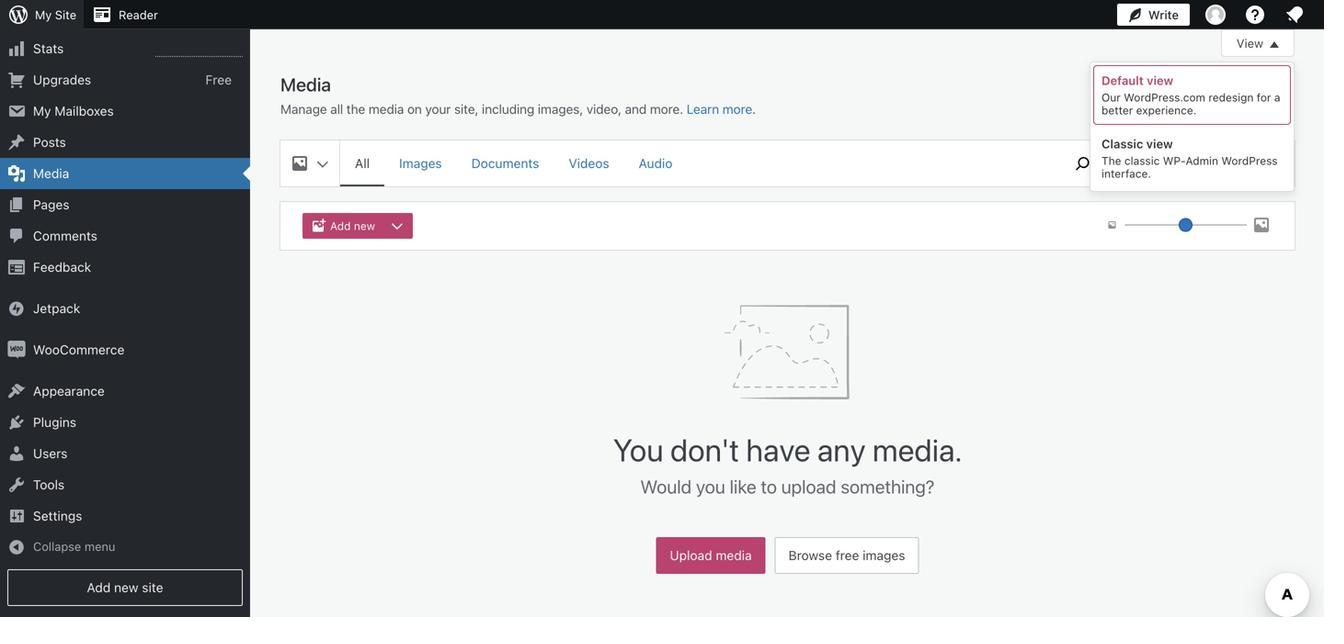 Task type: locate. For each thing, give the bounding box(es) containing it.
img image left woocommerce
[[7, 341, 26, 360]]

1 vertical spatial view
[[1146, 137, 1173, 151]]

0 vertical spatial new
[[354, 220, 375, 233]]

feedback link
[[0, 252, 250, 283]]

upgrade
[[1228, 162, 1273, 175]]

1 horizontal spatial new
[[354, 220, 375, 233]]

manage your notifications image
[[1284, 4, 1306, 26]]

view
[[1147, 74, 1173, 87], [1146, 137, 1173, 151]]

media up pages
[[33, 166, 69, 181]]

img image
[[7, 300, 26, 318], [7, 341, 26, 360]]

img image inside jetpack link
[[7, 300, 26, 318]]

media inside media manage all the media on your site, including images, video, and more. learn more .
[[280, 74, 331, 95]]

0 horizontal spatial media
[[33, 166, 69, 181]]

new down all
[[354, 220, 375, 233]]

gb
[[1171, 162, 1187, 175]]

audio link
[[624, 141, 687, 185]]

menu
[[340, 141, 1051, 187]]

1 img image from the top
[[7, 300, 26, 318]]

interface.
[[1102, 167, 1151, 180]]

None range field
[[1125, 217, 1247, 234]]

upgrades
[[33, 72, 91, 87]]

new left the site
[[114, 581, 138, 596]]

1 horizontal spatial add
[[330, 220, 351, 233]]

add inside 'group'
[[330, 220, 351, 233]]

new inside 'group'
[[354, 220, 375, 233]]

menu inside you don't have any media. main content
[[340, 141, 1051, 187]]

classic view the classic wp-admin wordpress interface.
[[1102, 137, 1278, 180]]

more.
[[650, 102, 683, 117]]

add for add new
[[330, 220, 351, 233]]

open image
[[1270, 41, 1279, 48]]

2 img image from the top
[[7, 341, 26, 360]]

wordpress.com
[[1124, 91, 1205, 104]]

on
[[407, 102, 422, 117]]

1 horizontal spatial media
[[280, 74, 331, 95]]

the
[[1102, 155, 1121, 167]]

none search field inside you don't have any media. main content
[[1060, 141, 1106, 187]]

view for classic view
[[1146, 137, 1173, 151]]

something?
[[841, 476, 935, 498]]

collapse menu
[[33, 540, 115, 554]]

new for add new site
[[114, 581, 138, 596]]

0 horizontal spatial media
[[369, 102, 404, 117]]

like
[[730, 476, 756, 498]]

stats
[[33, 41, 64, 56]]

jetpack link
[[0, 293, 250, 325]]

upload
[[670, 548, 712, 564]]

0 horizontal spatial add
[[87, 581, 111, 596]]

0 vertical spatial view
[[1147, 74, 1173, 87]]

free
[[205, 72, 232, 87]]

add down menu in the bottom left of the page
[[87, 581, 111, 596]]

media up manage
[[280, 74, 331, 95]]

don't
[[670, 432, 739, 468]]

my site
[[35, 8, 76, 22]]

all link
[[340, 141, 384, 185]]

my inside my mailboxes link
[[33, 104, 51, 119]]

menu containing all
[[340, 141, 1051, 187]]

better
[[1102, 104, 1133, 117]]

browse free images
[[789, 548, 905, 564]]

view inside the "classic view the classic wp-admin wordpress interface."
[[1146, 137, 1173, 151]]

1 horizontal spatial media
[[716, 548, 752, 564]]

1 vertical spatial add
[[87, 581, 111, 596]]

browse free images button
[[775, 538, 919, 575]]

my
[[35, 8, 52, 22], [33, 10, 51, 25], [33, 104, 51, 119]]

including
[[482, 102, 534, 117]]

add new
[[330, 220, 375, 233]]

wp-
[[1163, 155, 1186, 167]]

jetpack
[[33, 301, 80, 316]]

videos link
[[554, 141, 624, 185]]

browse
[[789, 548, 832, 564]]

images
[[399, 156, 442, 171]]

img image left jetpack
[[7, 300, 26, 318]]

would
[[640, 476, 692, 498]]

documents link
[[457, 141, 554, 185]]

learn more link
[[687, 102, 752, 117]]

media left on
[[369, 102, 404, 117]]

add new site
[[87, 581, 163, 596]]

media
[[280, 74, 331, 95], [33, 166, 69, 181]]

view button
[[1221, 29, 1295, 57]]

0 vertical spatial media
[[369, 102, 404, 117]]

you
[[696, 476, 725, 498]]

feedback
[[33, 260, 91, 275]]

pages link
[[0, 190, 250, 221]]

view up wp- on the right
[[1146, 137, 1173, 151]]

write link
[[1117, 0, 1190, 29]]

img image inside woocommerce link
[[7, 341, 26, 360]]

0 vertical spatial img image
[[7, 300, 26, 318]]

0 vertical spatial add
[[330, 220, 351, 233]]

you don't have any media. main content
[[280, 29, 1295, 584]]

1 vertical spatial new
[[114, 581, 138, 596]]

0% of 1 gb used
[[1128, 162, 1217, 175]]

all
[[330, 102, 343, 117]]

.
[[752, 102, 756, 117]]

add
[[330, 220, 351, 233], [87, 581, 111, 596]]

media right the upload
[[716, 548, 752, 564]]

for
[[1257, 91, 1271, 104]]

media for media manage all the media on your site, including images, video, and more. learn more .
[[280, 74, 331, 95]]

you don't have any media. would you like to upload something?
[[613, 432, 962, 498]]

add down all link
[[330, 220, 351, 233]]

view inside default view our wordpress.com redesign for a better experience.
[[1147, 74, 1173, 87]]

img image for jetpack
[[7, 300, 26, 318]]

open search image
[[1060, 153, 1106, 175]]

our
[[1102, 91, 1121, 104]]

media inside media manage all the media on your site, including images, video, and more. learn more .
[[369, 102, 404, 117]]

None search field
[[1060, 141, 1106, 187]]

my inside my site link
[[35, 8, 52, 22]]

0 horizontal spatial new
[[114, 581, 138, 596]]

view up wordpress.com
[[1147, 74, 1173, 87]]

videos
[[569, 156, 609, 171]]

my for my site
[[35, 8, 52, 22]]

0 vertical spatial media
[[280, 74, 331, 95]]

new
[[354, 220, 375, 233], [114, 581, 138, 596]]

1 vertical spatial media
[[33, 166, 69, 181]]

1 vertical spatial img image
[[7, 341, 26, 360]]

mailboxes
[[55, 104, 114, 119]]



Task type: describe. For each thing, give the bounding box(es) containing it.
documents
[[471, 156, 539, 171]]

default view our wordpress.com redesign for a better experience.
[[1102, 74, 1280, 117]]

comments link
[[0, 221, 250, 252]]

of
[[1149, 162, 1160, 175]]

site
[[142, 581, 163, 596]]

posts
[[33, 135, 66, 150]]

my mailboxes
[[33, 104, 114, 119]]

highest hourly views 0 image
[[155, 45, 243, 57]]

users
[[33, 446, 68, 462]]

images link
[[384, 141, 457, 185]]

have
[[746, 432, 810, 468]]

write
[[1148, 8, 1179, 22]]

my for my home
[[33, 10, 51, 25]]

help image
[[1244, 4, 1266, 26]]

the
[[346, 102, 365, 117]]

appearance
[[33, 384, 105, 399]]

media.
[[872, 432, 962, 468]]

site
[[55, 8, 76, 22]]

comments
[[33, 229, 97, 244]]

view
[[1237, 36, 1263, 50]]

and
[[625, 102, 647, 117]]

plugins link
[[0, 407, 250, 439]]

my home link
[[0, 2, 250, 33]]

your
[[425, 102, 451, 117]]

woocommerce
[[33, 343, 124, 358]]

posts link
[[0, 127, 250, 158]]

tools
[[33, 478, 65, 493]]

all
[[355, 156, 370, 171]]

free
[[836, 548, 859, 564]]

video,
[[586, 102, 621, 117]]

default
[[1102, 74, 1144, 87]]

any
[[817, 432, 866, 468]]

my mailboxes link
[[0, 96, 250, 127]]

woocommerce link
[[0, 335, 250, 366]]

new for add new
[[354, 220, 375, 233]]

view for default view
[[1147, 74, 1173, 87]]

collapse menu link
[[0, 532, 250, 563]]

my site link
[[0, 0, 84, 29]]

add for add new site
[[87, 581, 111, 596]]

you
[[613, 432, 663, 468]]

upload
[[781, 476, 836, 498]]

experience.
[[1136, 104, 1196, 117]]

learn more
[[687, 102, 752, 117]]

my for my mailboxes
[[33, 104, 51, 119]]

audio
[[639, 156, 673, 171]]

images,
[[538, 102, 583, 117]]

reader link
[[84, 0, 165, 29]]

wordpress
[[1221, 155, 1278, 167]]

my home
[[33, 10, 90, 25]]

settings
[[33, 509, 82, 524]]

used
[[1190, 162, 1217, 175]]

plugins
[[33, 415, 76, 430]]

0%
[[1128, 162, 1146, 175]]

classic
[[1124, 155, 1160, 167]]

1
[[1163, 162, 1168, 175]]

settings link
[[0, 501, 250, 532]]

redesign
[[1208, 91, 1254, 104]]

site,
[[454, 102, 478, 117]]

media manage all the media on your site, including images, video, and more. learn more .
[[280, 74, 756, 117]]

menu
[[84, 540, 115, 554]]

home
[[55, 10, 90, 25]]

collapse
[[33, 540, 81, 554]]

reader
[[119, 8, 158, 22]]

tools link
[[0, 470, 250, 501]]

upload media
[[670, 548, 752, 564]]

none range field inside you don't have any media. main content
[[1125, 217, 1247, 234]]

add new group
[[303, 213, 420, 239]]

img image for woocommerce
[[7, 341, 26, 360]]

to
[[761, 476, 777, 498]]

media link
[[0, 158, 250, 190]]

1 vertical spatial media
[[716, 548, 752, 564]]

admin
[[1186, 155, 1218, 167]]

stats link
[[0, 33, 250, 64]]

media for media
[[33, 166, 69, 181]]

classic
[[1102, 137, 1143, 151]]

my profile image
[[1205, 5, 1226, 25]]

users link
[[0, 439, 250, 470]]

images
[[863, 548, 905, 564]]

appearance link
[[0, 376, 250, 407]]

pages
[[33, 197, 69, 212]]

add new site link
[[7, 570, 243, 607]]



Task type: vqa. For each thing, say whether or not it's contained in the screenshot.
'Tools' link
yes



